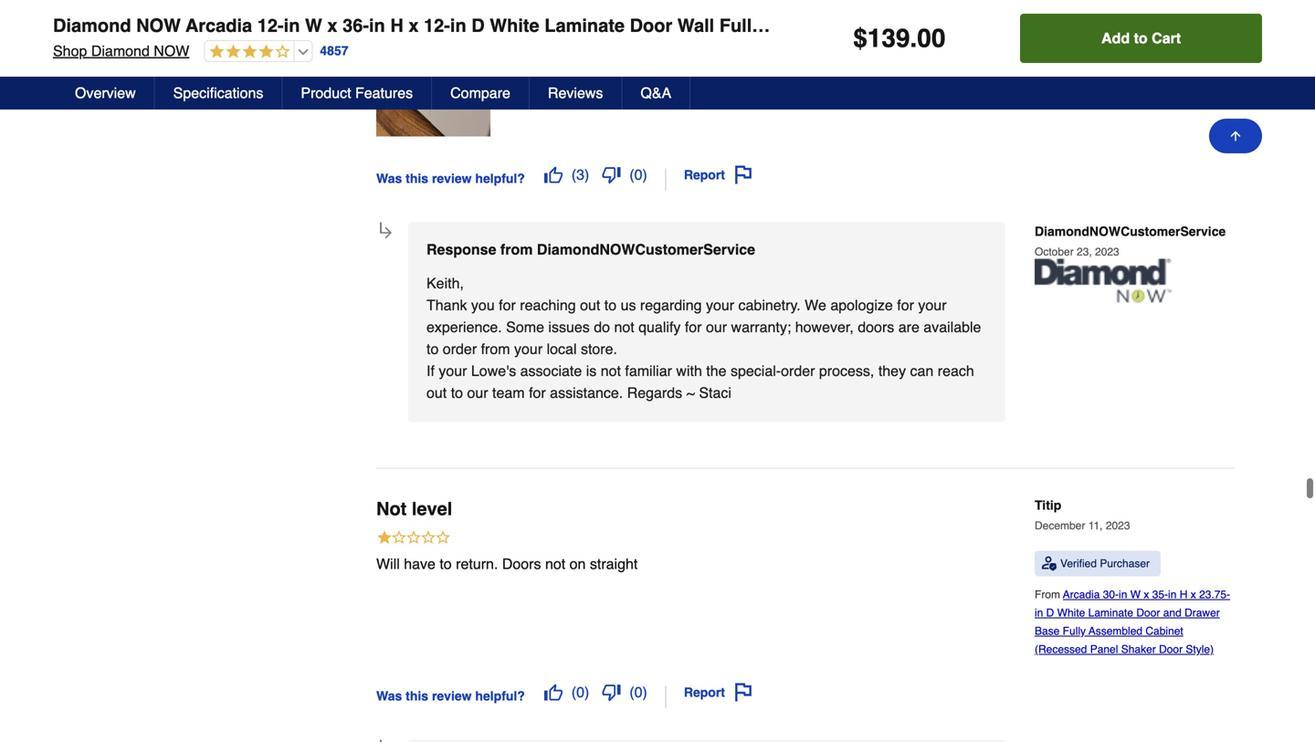 Task type: vqa. For each thing, say whether or not it's contained in the screenshot.
Directory associated with Site Directory
no



Task type: locate. For each thing, give the bounding box(es) containing it.
( 0 )
[[630, 166, 648, 183], [572, 684, 590, 701], [630, 684, 648, 701]]

0 vertical spatial d
[[472, 15, 485, 36]]

doors
[[858, 319, 895, 336]]

report button
[[678, 159, 759, 190], [678, 677, 759, 709]]

2 was this review helpful? from the top
[[376, 689, 525, 704]]

not down us on the left of the page
[[614, 319, 635, 336]]

d down from
[[1047, 607, 1055, 620]]

style) down drawer
[[1186, 644, 1214, 656]]

x up drawer
[[1191, 589, 1197, 602]]

laminate up "reviews"
[[545, 15, 625, 36]]

h right 36-
[[390, 15, 404, 36]]

0 horizontal spatial order
[[443, 341, 477, 358]]

laminate inside arcadia 30-in w x 35-in h x 23.75- in d white laminate door and drawer base fully assembled cabinet (recessed panel shaker door style)
[[1089, 607, 1134, 620]]

now
[[136, 15, 181, 36], [154, 42, 190, 59]]

for down associate
[[529, 385, 546, 401]]

report
[[684, 168, 725, 182], [684, 686, 725, 700]]

0 vertical spatial order
[[443, 341, 477, 358]]

verified purchaser
[[1061, 558, 1150, 571]]

0 vertical spatial style)
[[1206, 15, 1255, 36]]

review for ( 0 )
[[432, 689, 472, 704]]

0 vertical spatial report
[[684, 168, 725, 182]]

h
[[390, 15, 404, 36], [1180, 589, 1188, 602]]

was for ( 3 )
[[376, 171, 402, 186]]

out up do
[[580, 297, 601, 314]]

1 horizontal spatial our
[[706, 319, 727, 336]]

diamondnow_mbci image
[[1035, 259, 1172, 303]]

white down from
[[1058, 607, 1086, 620]]

your right if at left
[[439, 363, 467, 380]]

now up "specifications"
[[154, 42, 190, 59]]

1 horizontal spatial laminate
[[1089, 607, 1134, 620]]

https://photos us.bazaarvoice.com/photo/2/cghvdg86bg93zxm/2f1c4ba7 544c 537c bee2 2b55789e413f image
[[376, 22, 491, 137]]

your up warranty;
[[706, 297, 735, 314]]

0 vertical spatial not
[[614, 319, 635, 336]]

shop
[[53, 42, 87, 59]]

laminate down 30-
[[1089, 607, 1134, 620]]

0 vertical spatial report button
[[678, 159, 759, 190]]

0 vertical spatial out
[[580, 297, 601, 314]]

overview
[[75, 85, 136, 101]]

1 vertical spatial from
[[481, 341, 510, 358]]

will have to return. doors not on straight
[[376, 556, 638, 573]]

1 horizontal spatial out
[[580, 297, 601, 314]]

overview button
[[57, 77, 155, 110]]

1 vertical spatial thumb up image
[[544, 684, 563, 702]]

specifications
[[173, 85, 264, 101]]

doors
[[502, 556, 541, 573]]

available
[[924, 319, 982, 336]]

0 vertical spatial our
[[706, 319, 727, 336]]

panel left the add
[[1038, 15, 1087, 36]]

2023 inside titip december 11, 2023
[[1106, 520, 1131, 533]]

arcadia up 4 stars image
[[186, 15, 252, 36]]

0
[[635, 166, 643, 183], [577, 684, 585, 701], [635, 684, 643, 701]]

1 vertical spatial report
[[684, 686, 725, 700]]

h up and
[[1180, 589, 1188, 602]]

product features
[[301, 85, 413, 101]]

reach
[[938, 363, 975, 380]]

0 vertical spatial flag image
[[735, 166, 753, 184]]

1 vertical spatial panel
[[1091, 644, 1119, 656]]

order down the experience.
[[443, 341, 477, 358]]

1 vertical spatial shaker
[[1122, 644, 1157, 656]]

1 vertical spatial cabinet
[[1146, 625, 1184, 638]]

2023 inside 'diamondnowcustomerservice october 23, 2023'
[[1096, 246, 1120, 258]]

diamondnowcustomerservice
[[1035, 224, 1227, 239], [537, 241, 756, 258]]

0 vertical spatial cabinet
[[869, 15, 936, 36]]

panel down 30-
[[1091, 644, 1119, 656]]

to
[[1135, 30, 1148, 47], [605, 297, 617, 314], [427, 341, 439, 358], [451, 385, 463, 401], [440, 556, 452, 573]]

$
[[854, 24, 868, 53]]

with
[[677, 363, 703, 380]]

cabinet for wall
[[869, 15, 936, 36]]

to right have
[[440, 556, 452, 573]]

cabinet
[[869, 15, 936, 36], [1146, 625, 1184, 638]]

panel inside arcadia 30-in w x 35-in h x 23.75- in d white laminate door and drawer base fully assembled cabinet (recessed panel shaker door style)
[[1091, 644, 1119, 656]]

1 vertical spatial flag image
[[735, 684, 753, 702]]

verified purchaser icon image
[[1043, 557, 1057, 571]]

panel for diamond now arcadia 12-in w x 36-in h x 12-in d white laminate door wall fully assembled cabinet (recessed panel shaker door style)
[[1038, 15, 1087, 36]]

arcadia inside arcadia 30-in w x 35-in h x 23.75- in d white laminate door and drawer base fully assembled cabinet (recessed panel shaker door style)
[[1064, 589, 1100, 602]]

to up if at left
[[427, 341, 439, 358]]

our down the lowe's
[[467, 385, 488, 401]]

0 vertical spatial this
[[406, 171, 429, 186]]

1 vertical spatial (recessed
[[1035, 644, 1088, 656]]

2 12- from the left
[[424, 15, 450, 36]]

1 was from the top
[[376, 171, 402, 186]]

0 horizontal spatial w
[[305, 15, 322, 36]]

titip december 11, 2023
[[1035, 498, 1131, 533]]

fully for base
[[1063, 625, 1086, 638]]

in up 4 stars image
[[284, 15, 300, 36]]

1 vertical spatial thumb down image
[[602, 684, 621, 702]]

verified
[[1061, 558, 1097, 571]]

to inside button
[[1135, 30, 1148, 47]]

assistance.
[[550, 385, 623, 401]]

reaching
[[520, 297, 576, 314]]

1 vertical spatial was
[[376, 689, 402, 704]]

cabinet right $
[[869, 15, 936, 36]]

review for ( 3 )
[[432, 171, 472, 186]]

1 vertical spatial arcadia
[[1064, 589, 1100, 602]]

panel
[[1038, 15, 1087, 36], [1091, 644, 1119, 656]]

order
[[443, 341, 477, 358], [781, 363, 815, 380]]

d
[[472, 15, 485, 36], [1047, 607, 1055, 620]]

the
[[707, 363, 727, 380]]

in up and
[[1169, 589, 1177, 602]]

0 vertical spatial helpful?
[[476, 171, 525, 186]]

report for ( 0 )
[[684, 686, 725, 700]]

in
[[284, 15, 300, 36], [369, 15, 385, 36], [450, 15, 467, 36], [1119, 589, 1128, 602], [1169, 589, 1177, 602], [1035, 607, 1044, 620]]

diamond up shop
[[53, 15, 131, 36]]

regards
[[627, 385, 683, 401]]

not right is
[[601, 363, 621, 380]]

1 vertical spatial helpful?
[[476, 689, 525, 704]]

( for thumb down icon for ( 0 )
[[630, 684, 635, 701]]

was this review helpful? for ( 0 )
[[376, 689, 525, 704]]

cabinet down and
[[1146, 625, 1184, 638]]

our up the
[[706, 319, 727, 336]]

0 vertical spatial was
[[376, 171, 402, 186]]

1 vertical spatial was this review helpful?
[[376, 689, 525, 704]]

0 vertical spatial white
[[490, 15, 540, 36]]

(
[[572, 166, 577, 183], [630, 166, 635, 183], [572, 684, 577, 701], [630, 684, 635, 701]]

0 vertical spatial assembled
[[767, 15, 864, 36]]

to right the add
[[1135, 30, 1148, 47]]

2 thumb up image from the top
[[544, 684, 563, 702]]

from right response
[[501, 241, 533, 258]]

assembled down 30-
[[1089, 625, 1143, 638]]

2023 right '23,'
[[1096, 246, 1120, 258]]

thumb up image
[[544, 166, 563, 184], [544, 684, 563, 702]]

0 horizontal spatial cabinet
[[869, 15, 936, 36]]

0 horizontal spatial arcadia
[[186, 15, 252, 36]]

not left on
[[545, 556, 566, 573]]

this for ( 0 )
[[406, 689, 429, 704]]

1 horizontal spatial white
[[1058, 607, 1086, 620]]

this for ( 3 )
[[406, 171, 429, 186]]

to left "team" at the left bottom of the page
[[451, 385, 463, 401]]

we
[[805, 297, 827, 314]]

1 vertical spatial this
[[406, 689, 429, 704]]

x right 36-
[[409, 15, 419, 36]]

1 vertical spatial diamondnowcustomerservice
[[537, 241, 756, 258]]

2 this from the top
[[406, 689, 429, 704]]

12- up compare button
[[424, 15, 450, 36]]

in up features
[[369, 15, 385, 36]]

0 vertical spatial diamond
[[53, 15, 131, 36]]

0 vertical spatial review
[[432, 171, 472, 186]]

1 horizontal spatial assembled
[[1089, 625, 1143, 638]]

cabinet inside arcadia 30-in w x 35-in h x 23.75- in d white laminate door and drawer base fully assembled cabinet (recessed panel shaker door style)
[[1146, 625, 1184, 638]]

0 vertical spatial shaker
[[1092, 15, 1153, 36]]

assembled left 139
[[767, 15, 864, 36]]

1 horizontal spatial arcadia
[[1064, 589, 1100, 602]]

0 horizontal spatial panel
[[1038, 15, 1087, 36]]

30-
[[1104, 589, 1119, 602]]

1 vertical spatial 2023
[[1106, 520, 1131, 533]]

diamond up overview
[[91, 42, 150, 59]]

out
[[580, 297, 601, 314], [427, 385, 447, 401]]

fully right the wall
[[720, 15, 762, 36]]

1 horizontal spatial (recessed
[[1035, 644, 1088, 656]]

36-
[[343, 15, 369, 36]]

1 horizontal spatial d
[[1047, 607, 1055, 620]]

your
[[706, 297, 735, 314], [919, 297, 947, 314], [514, 341, 543, 358], [439, 363, 467, 380]]

return.
[[456, 556, 498, 573]]

out down if at left
[[427, 385, 447, 401]]

2 review from the top
[[432, 689, 472, 704]]

cabinet for base
[[1146, 625, 1184, 638]]

door
[[630, 15, 673, 36], [1158, 15, 1201, 36], [1137, 607, 1161, 620], [1160, 644, 1183, 656]]

laminate
[[545, 15, 625, 36], [1089, 607, 1134, 620]]

0 vertical spatial fully
[[720, 15, 762, 36]]

12- up 4 stars image
[[257, 15, 284, 36]]

( 0 ) for ( 0 )
[[630, 684, 648, 701]]

0 vertical spatial arcadia
[[186, 15, 252, 36]]

report for ( 3 )
[[684, 168, 725, 182]]

.
[[911, 24, 918, 53]]

2 flag image from the top
[[735, 684, 753, 702]]

from
[[501, 241, 533, 258], [481, 341, 510, 358]]

1 horizontal spatial diamondnowcustomerservice
[[1035, 224, 1227, 239]]

1 12- from the left
[[257, 15, 284, 36]]

2023
[[1096, 246, 1120, 258], [1106, 520, 1131, 533]]

2 report from the top
[[684, 686, 725, 700]]

( 3 )
[[572, 166, 590, 183]]

diamond
[[53, 15, 131, 36], [91, 42, 150, 59]]

door right the add
[[1158, 15, 1201, 36]]

0 horizontal spatial (recessed
[[942, 15, 1033, 36]]

d inside arcadia 30-in w x 35-in h x 23.75- in d white laminate door and drawer base fully assembled cabinet (recessed panel shaker door style)
[[1047, 607, 1055, 620]]

1 review from the top
[[432, 171, 472, 186]]

1 vertical spatial fully
[[1063, 625, 1086, 638]]

keith, thank you for reaching out to us regarding your cabinetry. we apologize for your experience. some issues do not qualify for our warranty; however, doors are available to order from your local store. if your lowe's associate is not familiar with the special-order process, they can reach out to our team for assistance. regards ~ staci
[[427, 275, 982, 401]]

1 vertical spatial assembled
[[1089, 625, 1143, 638]]

2 helpful? from the top
[[476, 689, 525, 704]]

(recessed for arcadia 30-in w x 35-in h x 23.75- in d white laminate door and drawer base fully assembled cabinet (recessed panel shaker door style)
[[1035, 644, 1088, 656]]

( for ( 3 )'s thumb up image
[[572, 166, 577, 183]]

december
[[1035, 520, 1086, 533]]

arcadia left 30-
[[1064, 589, 1100, 602]]

0 horizontal spatial assembled
[[767, 15, 864, 36]]

in up base
[[1035, 607, 1044, 620]]

w inside arcadia 30-in w x 35-in h x 23.75- in d white laminate door and drawer base fully assembled cabinet (recessed panel shaker door style)
[[1131, 589, 1141, 602]]

0 horizontal spatial diamondnowcustomerservice
[[537, 241, 756, 258]]

1 vertical spatial style)
[[1186, 644, 1214, 656]]

from inside keith, thank you for reaching out to us regarding your cabinetry. we apologize for your experience. some issues do not qualify for our warranty; however, doors are available to order from your local store. if your lowe's associate is not familiar with the special-order process, they can reach out to our team for assistance. regards ~ staci
[[481, 341, 510, 358]]

add to cart button
[[1021, 14, 1263, 63]]

for
[[499, 297, 516, 314], [898, 297, 915, 314], [685, 319, 702, 336], [529, 385, 546, 401]]

1 flag image from the top
[[735, 166, 753, 184]]

q&a button
[[623, 77, 691, 110]]

1 horizontal spatial order
[[781, 363, 815, 380]]

are
[[899, 319, 920, 336]]

diamondnowcustomerservice up us on the left of the page
[[537, 241, 756, 258]]

straight
[[590, 556, 638, 573]]

1 horizontal spatial h
[[1180, 589, 1188, 602]]

in down purchaser
[[1119, 589, 1128, 602]]

0 horizontal spatial 12-
[[257, 15, 284, 36]]

thumb down image for ( 3 )
[[602, 166, 621, 184]]

from
[[1035, 589, 1064, 602]]

1 vertical spatial h
[[1180, 589, 1188, 602]]

1 vertical spatial white
[[1058, 607, 1086, 620]]

white
[[490, 15, 540, 36], [1058, 607, 1086, 620]]

0 vertical spatial h
[[390, 15, 404, 36]]

2 was from the top
[[376, 689, 402, 704]]

style) right cart
[[1206, 15, 1255, 36]]

1 thumb down image from the top
[[602, 166, 621, 184]]

1 report button from the top
[[678, 159, 759, 190]]

)
[[585, 166, 590, 183], [643, 166, 648, 183], [585, 684, 590, 701], [643, 684, 648, 701]]

and
[[1164, 607, 1182, 620]]

1 horizontal spatial panel
[[1091, 644, 1119, 656]]

0 vertical spatial laminate
[[545, 15, 625, 36]]

1 horizontal spatial 12-
[[424, 15, 450, 36]]

(recessed inside arcadia 30-in w x 35-in h x 23.75- in d white laminate door and drawer base fully assembled cabinet (recessed panel shaker door style)
[[1035, 644, 1088, 656]]

1 horizontal spatial w
[[1131, 589, 1141, 602]]

2 thumb down image from the top
[[602, 684, 621, 702]]

1 horizontal spatial fully
[[1063, 625, 1086, 638]]

0 horizontal spatial fully
[[720, 15, 762, 36]]

1 vertical spatial laminate
[[1089, 607, 1134, 620]]

thumb up image for ( 0 )
[[544, 684, 563, 702]]

fully inside arcadia 30-in w x 35-in h x 23.75- in d white laminate door and drawer base fully assembled cabinet (recessed panel shaker door style)
[[1063, 625, 1086, 638]]

1 thumb up image from the top
[[544, 166, 563, 184]]

d up compare
[[472, 15, 485, 36]]

shaker inside arcadia 30-in w x 35-in h x 23.75- in d white laminate door and drawer base fully assembled cabinet (recessed panel shaker door style)
[[1122, 644, 1157, 656]]

cart
[[1152, 30, 1182, 47]]

0 vertical spatial panel
[[1038, 15, 1087, 36]]

this
[[406, 171, 429, 186], [406, 689, 429, 704]]

do
[[594, 319, 610, 336]]

you
[[471, 297, 495, 314]]

0 horizontal spatial our
[[467, 385, 488, 401]]

add
[[1102, 30, 1130, 47]]

order left process,
[[781, 363, 815, 380]]

1 vertical spatial d
[[1047, 607, 1055, 620]]

1 vertical spatial our
[[467, 385, 488, 401]]

style) inside arcadia 30-in w x 35-in h x 23.75- in d white laminate door and drawer base fully assembled cabinet (recessed panel shaker door style)
[[1186, 644, 1214, 656]]

1 helpful? from the top
[[476, 171, 525, 186]]

now up shop diamond now
[[136, 15, 181, 36]]

diamondnowcustomerservice up '23,'
[[1035, 224, 1227, 239]]

(recessed down base
[[1035, 644, 1088, 656]]

1 vertical spatial report button
[[678, 677, 759, 709]]

1 was this review helpful? from the top
[[376, 171, 525, 186]]

1 vertical spatial w
[[1131, 589, 1141, 602]]

0 horizontal spatial out
[[427, 385, 447, 401]]

2023 right 11,
[[1106, 520, 1131, 533]]

w up 4857
[[305, 15, 322, 36]]

( for thumb up image corresponding to ( 0 )
[[572, 684, 577, 701]]

1 this from the top
[[406, 171, 429, 186]]

2023 for diamondnowcustomerservice
[[1096, 246, 1120, 258]]

local
[[547, 341, 577, 358]]

0 vertical spatial now
[[136, 15, 181, 36]]

w left the 35-
[[1131, 589, 1141, 602]]

1 horizontal spatial cabinet
[[1146, 625, 1184, 638]]

1 star image
[[376, 529, 451, 549]]

1 vertical spatial out
[[427, 385, 447, 401]]

1 vertical spatial review
[[432, 689, 472, 704]]

white up compare button
[[490, 15, 540, 36]]

1 report from the top
[[684, 168, 725, 182]]

4 stars image
[[205, 44, 290, 61]]

for down the regarding
[[685, 319, 702, 336]]

for right you in the top left of the page
[[499, 297, 516, 314]]

your down some
[[514, 341, 543, 358]]

shaker
[[1092, 15, 1153, 36], [1122, 644, 1157, 656]]

0 vertical spatial thumb up image
[[544, 166, 563, 184]]

0 horizontal spatial d
[[472, 15, 485, 36]]

compare
[[451, 85, 511, 101]]

flag image for ( 0 )
[[735, 684, 753, 702]]

flag image
[[735, 166, 753, 184], [735, 684, 753, 702]]

review
[[432, 171, 472, 186], [432, 689, 472, 704]]

thumb down image
[[602, 166, 621, 184], [602, 684, 621, 702]]

2 report button from the top
[[678, 677, 759, 709]]

from up the lowe's
[[481, 341, 510, 358]]

assembled
[[767, 15, 864, 36], [1089, 625, 1143, 638]]

if
[[427, 363, 435, 380]]

0 vertical spatial was this review helpful?
[[376, 171, 525, 186]]

base
[[1035, 625, 1060, 638]]

0 horizontal spatial h
[[390, 15, 404, 36]]

arcadia
[[186, 15, 252, 36], [1064, 589, 1100, 602]]

(recessed right .
[[942, 15, 1033, 36]]

(recessed for diamond now arcadia 12-in w x 36-in h x 12-in d white laminate door wall fully assembled cabinet (recessed panel shaker door style)
[[942, 15, 1033, 36]]

assembled inside arcadia 30-in w x 35-in h x 23.75- in d white laminate door and drawer base fully assembled cabinet (recessed panel shaker door style)
[[1089, 625, 1143, 638]]

23.75-
[[1200, 589, 1231, 602]]

0 vertical spatial thumb down image
[[602, 166, 621, 184]]

0 vertical spatial (recessed
[[942, 15, 1033, 36]]

fully right base
[[1063, 625, 1086, 638]]

0 vertical spatial 2023
[[1096, 246, 1120, 258]]



Task type: describe. For each thing, give the bounding box(es) containing it.
staci
[[699, 385, 732, 401]]

lowe's
[[471, 363, 516, 380]]

associate
[[521, 363, 582, 380]]

wall
[[678, 15, 715, 36]]

team
[[493, 385, 525, 401]]

qualify
[[639, 319, 681, 336]]

flag image for ( 3 )
[[735, 166, 753, 184]]

process,
[[820, 363, 875, 380]]

shaker for arcadia 30-in w x 35-in h x 23.75- in d white laminate door and drawer base fully assembled cabinet (recessed panel shaker door style)
[[1122, 644, 1157, 656]]

q&a
[[641, 85, 672, 101]]

product features button
[[283, 77, 432, 110]]

arcadia 30-in w x 35-in h x 23.75- in d white laminate door and drawer base fully assembled cabinet (recessed panel shaker door style) link
[[1035, 589, 1231, 656]]

white inside arcadia 30-in w x 35-in h x 23.75- in d white laminate door and drawer base fully assembled cabinet (recessed panel shaker door style)
[[1058, 607, 1086, 620]]

your up available
[[919, 297, 947, 314]]

keith,
[[427, 275, 464, 292]]

2 vertical spatial not
[[545, 556, 566, 573]]

thumb up image for ( 3 )
[[544, 166, 563, 184]]

fully for wall
[[720, 15, 762, 36]]

door down the 35-
[[1137, 607, 1161, 620]]

issues
[[549, 319, 590, 336]]

product
[[301, 85, 351, 101]]

35-
[[1153, 589, 1169, 602]]

report button for ( 3 )
[[678, 159, 759, 190]]

thumb down image for ( 0 )
[[602, 684, 621, 702]]

0 for ( 3 )
[[635, 166, 643, 183]]

diamondnowcustomerservice october 23, 2023
[[1035, 224, 1227, 258]]

2023 for titip
[[1106, 520, 1131, 533]]

0 horizontal spatial white
[[490, 15, 540, 36]]

reviews
[[548, 85, 603, 101]]

they
[[879, 363, 906, 380]]

23,
[[1077, 246, 1093, 258]]

titip
[[1035, 498, 1062, 513]]

4857
[[320, 44, 349, 58]]

helpful? for ( 3 )
[[476, 171, 525, 186]]

helpful? for ( 0 )
[[476, 689, 525, 704]]

panel for arcadia 30-in w x 35-in h x 23.75- in d white laminate door and drawer base fully assembled cabinet (recessed panel shaker door style)
[[1091, 644, 1119, 656]]

shop diamond now
[[53, 42, 190, 59]]

on
[[570, 556, 586, 573]]

compare button
[[432, 77, 530, 110]]

will
[[376, 556, 400, 573]]

139
[[868, 24, 911, 53]]

response from diamondnowcustomerservice
[[427, 241, 756, 258]]

( 0 ) for ( 3 )
[[630, 166, 648, 183]]

door left the wall
[[630, 15, 673, 36]]

arrow right image
[[377, 224, 395, 242]]

features
[[355, 85, 413, 101]]

experience.
[[427, 319, 502, 336]]

$ 139 . 00
[[854, 24, 946, 53]]

report button for ( 0 )
[[678, 677, 759, 709]]

style) for arcadia 30-in w x 35-in h x 23.75- in d white laminate door and drawer base fully assembled cabinet (recessed panel shaker door style)
[[1186, 644, 1214, 656]]

some
[[506, 319, 545, 336]]

cabinetry.
[[739, 297, 801, 314]]

have
[[404, 556, 436, 573]]

store.
[[581, 341, 618, 358]]

3
[[577, 166, 585, 183]]

warranty;
[[731, 319, 792, 336]]

purchaser
[[1100, 558, 1150, 571]]

however,
[[796, 319, 854, 336]]

x left 36-
[[327, 15, 338, 36]]

1 vertical spatial not
[[601, 363, 621, 380]]

is
[[586, 363, 597, 380]]

not
[[376, 499, 407, 520]]

1 vertical spatial order
[[781, 363, 815, 380]]

1 vertical spatial now
[[154, 42, 190, 59]]

1 vertical spatial diamond
[[91, 42, 150, 59]]

to left us on the left of the page
[[605, 297, 617, 314]]

arrow up image
[[1229, 129, 1244, 143]]

x left the 35-
[[1144, 589, 1150, 602]]

add to cart
[[1102, 30, 1182, 47]]

0 vertical spatial from
[[501, 241, 533, 258]]

assembled for base
[[1089, 625, 1143, 638]]

specifications button
[[155, 77, 283, 110]]

0 for ( 0 )
[[635, 684, 643, 701]]

( for thumb down icon corresponding to ( 3 )
[[630, 166, 635, 183]]

was for ( 0 )
[[376, 689, 402, 704]]

was this review helpful? for ( 3 )
[[376, 171, 525, 186]]

not level
[[376, 499, 453, 520]]

0 horizontal spatial laminate
[[545, 15, 625, 36]]

october
[[1035, 246, 1074, 258]]

shaker for diamond now arcadia 12-in w x 36-in h x 12-in d white laminate door wall fully assembled cabinet (recessed panel shaker door style)
[[1092, 15, 1153, 36]]

special-
[[731, 363, 781, 380]]

00
[[918, 24, 946, 53]]

us
[[621, 297, 636, 314]]

~
[[687, 385, 695, 401]]

arcadia 30-in w x 35-in h x 23.75- in d white laminate door and drawer base fully assembled cabinet (recessed panel shaker door style)
[[1035, 589, 1231, 656]]

apologize
[[831, 297, 893, 314]]

regarding
[[640, 297, 702, 314]]

assembled for wall
[[767, 15, 864, 36]]

thank
[[427, 297, 467, 314]]

11,
[[1089, 520, 1103, 533]]

familiar
[[625, 363, 672, 380]]

in up compare
[[450, 15, 467, 36]]

door down and
[[1160, 644, 1183, 656]]

style) for diamond now arcadia 12-in w x 36-in h x 12-in d white laminate door wall fully assembled cabinet (recessed panel shaker door style)
[[1206, 15, 1255, 36]]

for up are
[[898, 297, 915, 314]]

0 vertical spatial w
[[305, 15, 322, 36]]

drawer
[[1185, 607, 1221, 620]]

response
[[427, 241, 497, 258]]

reviews button
[[530, 77, 623, 110]]

level
[[412, 499, 453, 520]]

0 vertical spatial diamondnowcustomerservice
[[1035, 224, 1227, 239]]

can
[[911, 363, 934, 380]]

h inside arcadia 30-in w x 35-in h x 23.75- in d white laminate door and drawer base fully assembled cabinet (recessed panel shaker door style)
[[1180, 589, 1188, 602]]



